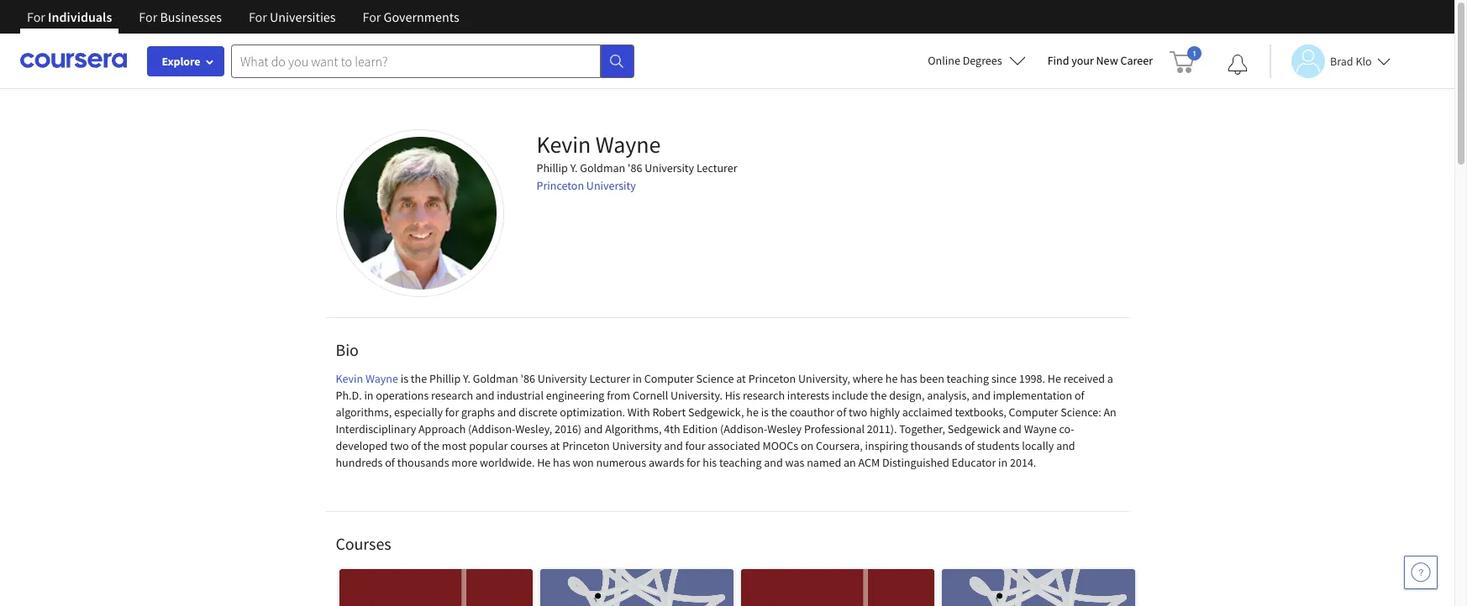 Task type: vqa. For each thing, say whether or not it's contained in the screenshot.
1st (ADDISON- from the right
yes



Task type: locate. For each thing, give the bounding box(es) containing it.
1 vertical spatial '86
[[521, 371, 535, 387]]

wayne for kevin wayne
[[365, 371, 398, 387]]

1 horizontal spatial wayne
[[596, 129, 661, 160]]

0 vertical spatial teaching
[[947, 371, 989, 387]]

the up highly
[[871, 388, 887, 403]]

0 horizontal spatial (addison-
[[468, 422, 515, 437]]

y. up "princeton university" link
[[570, 160, 578, 176]]

most
[[442, 439, 467, 454]]

1 horizontal spatial research
[[743, 388, 785, 403]]

phillip for is
[[429, 371, 461, 387]]

1 for from the left
[[27, 8, 45, 25]]

worldwide.
[[480, 455, 535, 471]]

shopping cart: 1 item image
[[1170, 46, 1202, 73]]

phillip up especially
[[429, 371, 461, 387]]

for left universities
[[249, 8, 267, 25]]

university,
[[798, 371, 850, 387]]

0 vertical spatial has
[[900, 371, 917, 387]]

1998.
[[1019, 371, 1045, 387]]

lecturer for wayne
[[697, 160, 737, 176]]

phillip up "princeton university" link
[[537, 160, 568, 176]]

1 vertical spatial he
[[746, 405, 759, 420]]

for governments
[[363, 8, 459, 25]]

and down the "co-" on the bottom right of page
[[1056, 439, 1075, 454]]

1 vertical spatial is
[[761, 405, 769, 420]]

courses
[[510, 439, 548, 454]]

0 vertical spatial goldman
[[580, 160, 625, 176]]

for left his
[[687, 455, 700, 471]]

students
[[977, 439, 1020, 454]]

1 vertical spatial for
[[687, 455, 700, 471]]

1 vertical spatial kevin
[[336, 371, 363, 387]]

interests
[[787, 388, 829, 403]]

1 horizontal spatial computer
[[1009, 405, 1058, 420]]

and
[[476, 388, 494, 403], [972, 388, 991, 403], [497, 405, 516, 420], [584, 422, 603, 437], [1003, 422, 1022, 437], [664, 439, 683, 454], [1056, 439, 1075, 454], [764, 455, 783, 471]]

he
[[1048, 371, 1061, 387], [537, 455, 551, 471]]

1 horizontal spatial '86
[[628, 160, 642, 176]]

wayne inside kevin wayne phillip y. goldman '86 university lecturer princeton university
[[596, 129, 661, 160]]

goldman for the
[[473, 371, 518, 387]]

0 vertical spatial wayne
[[596, 129, 661, 160]]

teaching
[[947, 371, 989, 387], [719, 455, 762, 471]]

y. inside kevin wayne phillip y. goldman '86 university lecturer princeton university
[[570, 160, 578, 176]]

1 vertical spatial goldman
[[473, 371, 518, 387]]

0 vertical spatial y.
[[570, 160, 578, 176]]

wayne up operations
[[365, 371, 398, 387]]

research up graphs at the left bottom
[[431, 388, 473, 403]]

princeton university link
[[537, 178, 636, 193]]

lecturer inside kevin wayne phillip y. goldman '86 university lecturer princeton university
[[697, 160, 737, 176]]

0 vertical spatial for
[[445, 405, 459, 420]]

wayne
[[596, 129, 661, 160], [365, 371, 398, 387], [1024, 422, 1057, 437]]

1 vertical spatial y.
[[463, 371, 471, 387]]

1 horizontal spatial goldman
[[580, 160, 625, 176]]

goldman
[[580, 160, 625, 176], [473, 371, 518, 387]]

goldman inside is the phillip y. goldman '86 university lecturer in computer science at princeton university, where he has been teaching since 1998. he received a ph.d. in operations research and industrial engineering from cornell university. his research interests include the design, analysis, and implementation of algorithms, especially for graphs and discrete optimization. with robert sedgewick, he is the coauthor of two highly acclaimed textbooks, computer science: an interdisciplinary approach (addison-wesley, 2016) and algorithms, 4th edition (addison-wesley professional 2011). together, sedgewick and wayne co- developed two of the most popular courses at princeton university and four associated moocs on coursera, inspiring thousands of students locally and hundreds of thousands more worldwide. he has won numerous awards for his teaching and was named an acm distinguished educator in 2014.
[[473, 371, 518, 387]]

0 horizontal spatial computer
[[644, 371, 694, 387]]

phillip inside is the phillip y. goldman '86 university lecturer in computer science at princeton university, where he has been teaching since 1998. he received a ph.d. in operations research and industrial engineering from cornell university. his research interests include the design, analysis, and implementation of algorithms, especially for graphs and discrete optimization. with robert sedgewick, he is the coauthor of two highly acclaimed textbooks, computer science: an interdisciplinary approach (addison-wesley, 2016) and algorithms, 4th edition (addison-wesley professional 2011). together, sedgewick and wayne co- developed two of the most popular courses at princeton university and four associated moocs on coursera, inspiring thousands of students locally and hundreds of thousands more worldwide. he has won numerous awards for his teaching and was named an acm distinguished educator in 2014.
[[429, 371, 461, 387]]

thousands down 'together,'
[[911, 439, 962, 454]]

two down include
[[849, 405, 867, 420]]

0 vertical spatial princeton
[[537, 178, 584, 193]]

(addison- up popular
[[468, 422, 515, 437]]

0 horizontal spatial kevin
[[336, 371, 363, 387]]

university.
[[671, 388, 723, 403]]

0 horizontal spatial wayne
[[365, 371, 398, 387]]

klo
[[1356, 53, 1372, 68]]

science:
[[1061, 405, 1101, 420]]

inspiring
[[865, 439, 908, 454]]

degrees
[[963, 53, 1002, 68]]

1 vertical spatial has
[[553, 455, 570, 471]]

kevin wayne phillip y. goldman '86 university lecturer princeton university
[[537, 129, 737, 193]]

4 for from the left
[[363, 8, 381, 25]]

more
[[451, 455, 477, 471]]

in down kevin wayne
[[364, 388, 374, 403]]

'86
[[628, 160, 642, 176], [521, 371, 535, 387]]

is
[[401, 371, 408, 387], [761, 405, 769, 420]]

'86 inside is the phillip y. goldman '86 university lecturer in computer science at princeton university, where he has been teaching since 1998. he received a ph.d. in operations research and industrial engineering from cornell university. his research interests include the design, analysis, and implementation of algorithms, especially for graphs and discrete optimization. with robert sedgewick, he is the coauthor of two highly acclaimed textbooks, computer science: an interdisciplinary approach (addison-wesley, 2016) and algorithms, 4th edition (addison-wesley professional 2011). together, sedgewick and wayne co- developed two of the most popular courses at princeton university and four associated moocs on coursera, inspiring thousands of students locally and hundreds of thousands more worldwide. he has won numerous awards for his teaching and was named an acm distinguished educator in 2014.
[[521, 371, 535, 387]]

awards
[[649, 455, 684, 471]]

1 horizontal spatial he
[[885, 371, 898, 387]]

phillip for kevin
[[537, 160, 568, 176]]

0 horizontal spatial teaching
[[719, 455, 762, 471]]

the down the approach
[[423, 439, 440, 454]]

0 vertical spatial kevin
[[537, 129, 591, 160]]

1 vertical spatial computer
[[1009, 405, 1058, 420]]

show notifications image
[[1228, 55, 1248, 75]]

1 horizontal spatial two
[[849, 405, 867, 420]]

0 vertical spatial phillip
[[537, 160, 568, 176]]

bio
[[336, 339, 359, 360]]

(addison-
[[468, 422, 515, 437], [720, 422, 767, 437]]

0 horizontal spatial lecturer
[[589, 371, 630, 387]]

goldman up "princeton university" link
[[580, 160, 625, 176]]

2 for from the left
[[139, 8, 157, 25]]

of up educator
[[965, 439, 975, 454]]

0 horizontal spatial two
[[390, 439, 409, 454]]

3 for from the left
[[249, 8, 267, 25]]

and down optimization.
[[584, 422, 603, 437]]

1 vertical spatial thousands
[[397, 455, 449, 471]]

0 horizontal spatial research
[[431, 388, 473, 403]]

2 horizontal spatial in
[[998, 455, 1008, 471]]

profile image
[[336, 129, 504, 297]]

brad
[[1330, 53, 1353, 68]]

popular
[[469, 439, 508, 454]]

teaching up "analysis,"
[[947, 371, 989, 387]]

for for universities
[[249, 8, 267, 25]]

kevin inside kevin wayne phillip y. goldman '86 university lecturer princeton university
[[537, 129, 591, 160]]

edition
[[683, 422, 718, 437]]

for up the approach
[[445, 405, 459, 420]]

for for governments
[[363, 8, 381, 25]]

your
[[1072, 53, 1094, 68]]

goldman up industrial
[[473, 371, 518, 387]]

0 horizontal spatial '86
[[521, 371, 535, 387]]

has up design,
[[900, 371, 917, 387]]

businesses
[[160, 8, 222, 25]]

lecturer for the
[[589, 371, 630, 387]]

career
[[1120, 53, 1153, 68]]

explore
[[162, 54, 200, 69]]

1 horizontal spatial kevin
[[537, 129, 591, 160]]

y. for wayne
[[570, 160, 578, 176]]

0 horizontal spatial thousands
[[397, 455, 449, 471]]

computer up the cornell at the left of the page
[[644, 371, 694, 387]]

0 horizontal spatial at
[[550, 439, 560, 454]]

research
[[431, 388, 473, 403], [743, 388, 785, 403]]

is up operations
[[401, 371, 408, 387]]

0 horizontal spatial phillip
[[429, 371, 461, 387]]

kevin for kevin wayne
[[336, 371, 363, 387]]

at down the 2016)
[[550, 439, 560, 454]]

of
[[1075, 388, 1084, 403], [837, 405, 846, 420], [411, 439, 421, 454], [965, 439, 975, 454], [385, 455, 395, 471]]

for left the businesses
[[139, 8, 157, 25]]

design,
[[889, 388, 925, 403]]

0 vertical spatial is
[[401, 371, 408, 387]]

wesley
[[767, 422, 802, 437]]

he down courses
[[537, 455, 551, 471]]

kevin
[[537, 129, 591, 160], [336, 371, 363, 387]]

at up his
[[736, 371, 746, 387]]

he right sedgewick,
[[746, 405, 759, 420]]

kevin for kevin wayne phillip y. goldman '86 university lecturer princeton university
[[537, 129, 591, 160]]

computer
[[644, 371, 694, 387], [1009, 405, 1058, 420]]

thousands down most
[[397, 455, 449, 471]]

2 research from the left
[[743, 388, 785, 403]]

0 vertical spatial lecturer
[[697, 160, 737, 176]]

2 vertical spatial wayne
[[1024, 422, 1057, 437]]

wayne up "princeton university" link
[[596, 129, 661, 160]]

computer down implementation
[[1009, 405, 1058, 420]]

was
[[785, 455, 804, 471]]

0 vertical spatial '86
[[628, 160, 642, 176]]

1 vertical spatial lecturer
[[589, 371, 630, 387]]

0 vertical spatial thousands
[[911, 439, 962, 454]]

for
[[445, 405, 459, 420], [687, 455, 700, 471]]

y. inside is the phillip y. goldman '86 university lecturer in computer science at princeton university, where he has been teaching since 1998. he received a ph.d. in operations research and industrial engineering from cornell university. his research interests include the design, analysis, and implementation of algorithms, especially for graphs and discrete optimization. with robert sedgewick, he is the coauthor of two highly acclaimed textbooks, computer science: an interdisciplinary approach (addison-wesley, 2016) and algorithms, 4th edition (addison-wesley professional 2011). together, sedgewick and wayne co- developed two of the most popular courses at princeton university and four associated moocs on coursera, inspiring thousands of students locally and hundreds of thousands more worldwide. he has won numerous awards for his teaching and was named an acm distinguished educator in 2014.
[[463, 371, 471, 387]]

discrete
[[518, 405, 558, 420]]

0 horizontal spatial he
[[537, 455, 551, 471]]

1 vertical spatial wayne
[[365, 371, 398, 387]]

is up wesley
[[761, 405, 769, 420]]

kevin up "princeton university" link
[[537, 129, 591, 160]]

0 vertical spatial at
[[736, 371, 746, 387]]

has left the won
[[553, 455, 570, 471]]

he right 1998.
[[1048, 371, 1061, 387]]

0 horizontal spatial goldman
[[473, 371, 518, 387]]

for left the "individuals" on the left of page
[[27, 8, 45, 25]]

'86 for wayne
[[628, 160, 642, 176]]

1 vertical spatial phillip
[[429, 371, 461, 387]]

y.
[[570, 160, 578, 176], [463, 371, 471, 387]]

1 vertical spatial at
[[550, 439, 560, 454]]

from
[[607, 388, 630, 403]]

at
[[736, 371, 746, 387], [550, 439, 560, 454]]

for left governments
[[363, 8, 381, 25]]

in down students
[[998, 455, 1008, 471]]

1 horizontal spatial for
[[687, 455, 700, 471]]

0 horizontal spatial y.
[[463, 371, 471, 387]]

lecturer inside is the phillip y. goldman '86 university lecturer in computer science at princeton university, where he has been teaching since 1998. he received a ph.d. in operations research and industrial engineering from cornell university. his research interests include the design, analysis, and implementation of algorithms, especially for graphs and discrete optimization. with robert sedgewick, he is the coauthor of two highly acclaimed textbooks, computer science: an interdisciplinary approach (addison-wesley, 2016) and algorithms, 4th edition (addison-wesley professional 2011). together, sedgewick and wayne co- developed two of the most popular courses at princeton university and four associated moocs on coursera, inspiring thousands of students locally and hundreds of thousands more worldwide. he has won numerous awards for his teaching and was named an acm distinguished educator in 2014.
[[589, 371, 630, 387]]

1 vertical spatial princeton
[[748, 371, 796, 387]]

lecturer
[[697, 160, 737, 176], [589, 371, 630, 387]]

operations
[[376, 388, 429, 403]]

in
[[633, 371, 642, 387], [364, 388, 374, 403], [998, 455, 1008, 471]]

coursera,
[[816, 439, 863, 454]]

of up the professional
[[837, 405, 846, 420]]

algorithms,
[[336, 405, 392, 420]]

where
[[853, 371, 883, 387]]

1 horizontal spatial at
[[736, 371, 746, 387]]

y. up graphs at the left bottom
[[463, 371, 471, 387]]

distinguished
[[882, 455, 949, 471]]

0 vertical spatial computer
[[644, 371, 694, 387]]

in up the cornell at the left of the page
[[633, 371, 642, 387]]

teaching down associated
[[719, 455, 762, 471]]

1 research from the left
[[431, 388, 473, 403]]

1 horizontal spatial (addison-
[[720, 422, 767, 437]]

(addison- up associated
[[720, 422, 767, 437]]

What do you want to learn? text field
[[231, 44, 601, 78]]

princeton
[[537, 178, 584, 193], [748, 371, 796, 387], [562, 439, 610, 454]]

2 vertical spatial in
[[998, 455, 1008, 471]]

phillip inside kevin wayne phillip y. goldman '86 university lecturer princeton university
[[537, 160, 568, 176]]

goldman for wayne
[[580, 160, 625, 176]]

1 horizontal spatial lecturer
[[697, 160, 737, 176]]

has
[[900, 371, 917, 387], [553, 455, 570, 471]]

of right hundreds
[[385, 455, 395, 471]]

1 horizontal spatial y.
[[570, 160, 578, 176]]

research right his
[[743, 388, 785, 403]]

1 horizontal spatial phillip
[[537, 160, 568, 176]]

two
[[849, 405, 867, 420], [390, 439, 409, 454]]

kevin up ph.d.
[[336, 371, 363, 387]]

1 vertical spatial in
[[364, 388, 374, 403]]

wayne up locally at the right
[[1024, 422, 1057, 437]]

2 horizontal spatial wayne
[[1024, 422, 1057, 437]]

on
[[801, 439, 813, 454]]

cornell
[[633, 388, 668, 403]]

1 horizontal spatial has
[[900, 371, 917, 387]]

'86 inside kevin wayne phillip y. goldman '86 university lecturer princeton university
[[628, 160, 642, 176]]

phillip
[[537, 160, 568, 176], [429, 371, 461, 387]]

0 horizontal spatial for
[[445, 405, 459, 420]]

goldman inside kevin wayne phillip y. goldman '86 university lecturer princeton university
[[580, 160, 625, 176]]

'86 up industrial
[[521, 371, 535, 387]]

he up design,
[[885, 371, 898, 387]]

0 horizontal spatial has
[[553, 455, 570, 471]]

two down interdisciplinary
[[390, 439, 409, 454]]

'86 up "princeton university" link
[[628, 160, 642, 176]]

brad klo button
[[1270, 44, 1390, 78]]

None search field
[[231, 44, 634, 78]]

the
[[411, 371, 427, 387], [871, 388, 887, 403], [771, 405, 787, 420], [423, 439, 440, 454]]

professional
[[804, 422, 865, 437]]

an
[[844, 455, 856, 471]]

1 horizontal spatial thousands
[[911, 439, 962, 454]]

0 vertical spatial he
[[885, 371, 898, 387]]

acm
[[858, 455, 880, 471]]

0 horizontal spatial is
[[401, 371, 408, 387]]

1 horizontal spatial in
[[633, 371, 642, 387]]

thousands
[[911, 439, 962, 454], [397, 455, 449, 471]]

1 horizontal spatial he
[[1048, 371, 1061, 387]]



Task type: describe. For each thing, give the bounding box(es) containing it.
locally
[[1022, 439, 1054, 454]]

and down industrial
[[497, 405, 516, 420]]

educator
[[952, 455, 996, 471]]

1 vertical spatial he
[[537, 455, 551, 471]]

kevin wayne link
[[336, 371, 398, 387]]

find your new career
[[1048, 53, 1153, 68]]

numerous
[[596, 455, 646, 471]]

explore button
[[147, 46, 224, 76]]

especially
[[394, 405, 443, 420]]

0 vertical spatial he
[[1048, 371, 1061, 387]]

and down moocs
[[764, 455, 783, 471]]

been
[[920, 371, 944, 387]]

1 horizontal spatial is
[[761, 405, 769, 420]]

an
[[1104, 405, 1117, 420]]

won
[[573, 455, 594, 471]]

individuals
[[48, 8, 112, 25]]

with
[[628, 405, 650, 420]]

0 horizontal spatial he
[[746, 405, 759, 420]]

2016)
[[555, 422, 582, 437]]

implementation
[[993, 388, 1072, 403]]

acclaimed
[[902, 405, 953, 420]]

y. for the
[[463, 371, 471, 387]]

highly
[[870, 405, 900, 420]]

associated
[[708, 439, 760, 454]]

help center image
[[1411, 563, 1431, 583]]

brad klo
[[1330, 53, 1372, 68]]

new
[[1096, 53, 1118, 68]]

universities
[[270, 8, 336, 25]]

science
[[696, 371, 734, 387]]

his
[[703, 455, 717, 471]]

online degrees
[[928, 53, 1002, 68]]

of up science:
[[1075, 388, 1084, 403]]

analysis,
[[927, 388, 969, 403]]

0 vertical spatial two
[[849, 405, 867, 420]]

optimization.
[[560, 405, 625, 420]]

1 horizontal spatial teaching
[[947, 371, 989, 387]]

2011).
[[867, 422, 897, 437]]

governments
[[384, 8, 459, 25]]

for for businesses
[[139, 8, 157, 25]]

and up textbooks,
[[972, 388, 991, 403]]

online degrees button
[[914, 42, 1039, 79]]

'86 for the
[[521, 371, 535, 387]]

courses
[[336, 534, 391, 555]]

find your new career link
[[1039, 50, 1161, 71]]

sedgewick,
[[688, 405, 744, 420]]

and up students
[[1003, 422, 1022, 437]]

include
[[832, 388, 868, 403]]

1 vertical spatial two
[[390, 439, 409, 454]]

graphs
[[461, 405, 495, 420]]

2 (addison- from the left
[[720, 422, 767, 437]]

the up wesley
[[771, 405, 787, 420]]

received
[[1064, 371, 1105, 387]]

a
[[1107, 371, 1113, 387]]

ph.d.
[[336, 388, 362, 403]]

0 vertical spatial in
[[633, 371, 642, 387]]

four
[[685, 439, 705, 454]]

1 vertical spatial teaching
[[719, 455, 762, 471]]

interdisciplinary
[[336, 422, 416, 437]]

moocs
[[762, 439, 798, 454]]

1 (addison- from the left
[[468, 422, 515, 437]]

together,
[[899, 422, 945, 437]]

named
[[807, 455, 841, 471]]

wayne for kevin wayne phillip y. goldman '86 university lecturer princeton university
[[596, 129, 661, 160]]

since
[[991, 371, 1017, 387]]

for for individuals
[[27, 8, 45, 25]]

developed
[[336, 439, 388, 454]]

his
[[725, 388, 740, 403]]

the up operations
[[411, 371, 427, 387]]

textbooks,
[[955, 405, 1006, 420]]

algorithms,
[[605, 422, 662, 437]]

coursera image
[[20, 47, 127, 74]]

wesley,
[[515, 422, 552, 437]]

kevin wayne
[[336, 371, 398, 387]]

wayne inside is the phillip y. goldman '86 university lecturer in computer science at princeton university, where he has been teaching since 1998. he received a ph.d. in operations research and industrial engineering from cornell university. his research interests include the design, analysis, and implementation of algorithms, especially for graphs and discrete optimization. with robert sedgewick, he is the coauthor of two highly acclaimed textbooks, computer science: an interdisciplinary approach (addison-wesley, 2016) and algorithms, 4th edition (addison-wesley professional 2011). together, sedgewick and wayne co- developed two of the most popular courses at princeton university and four associated moocs on coursera, inspiring thousands of students locally and hundreds of thousands more worldwide. he has won numerous awards for his teaching and was named an acm distinguished educator in 2014.
[[1024, 422, 1057, 437]]

2 vertical spatial princeton
[[562, 439, 610, 454]]

and up graphs at the left bottom
[[476, 388, 494, 403]]

for individuals
[[27, 8, 112, 25]]

for businesses
[[139, 8, 222, 25]]

for universities
[[249, 8, 336, 25]]

of down the approach
[[411, 439, 421, 454]]

approach
[[418, 422, 466, 437]]

find
[[1048, 53, 1069, 68]]

0 horizontal spatial in
[[364, 388, 374, 403]]

2014.
[[1010, 455, 1036, 471]]

industrial
[[497, 388, 544, 403]]

co-
[[1059, 422, 1074, 437]]

coauthor
[[790, 405, 834, 420]]

banner navigation
[[13, 0, 473, 46]]

robert
[[652, 405, 686, 420]]

online
[[928, 53, 960, 68]]

4th
[[664, 422, 680, 437]]

hundreds
[[336, 455, 383, 471]]

and down 4th
[[664, 439, 683, 454]]

sedgewick
[[948, 422, 1000, 437]]

princeton inside kevin wayne phillip y. goldman '86 university lecturer princeton university
[[537, 178, 584, 193]]

is the phillip y. goldman '86 university lecturer in computer science at princeton university, where he has been teaching since 1998. he received a ph.d. in operations research and industrial engineering from cornell university. his research interests include the design, analysis, and implementation of algorithms, especially for graphs and discrete optimization. with robert sedgewick, he is the coauthor of two highly acclaimed textbooks, computer science: an interdisciplinary approach (addison-wesley, 2016) and algorithms, 4th edition (addison-wesley professional 2011). together, sedgewick and wayne co- developed two of the most popular courses at princeton university and four associated moocs on coursera, inspiring thousands of students locally and hundreds of thousands more worldwide. he has won numerous awards for his teaching and was named an acm distinguished educator in 2014.
[[336, 371, 1117, 471]]

engineering
[[546, 388, 605, 403]]



